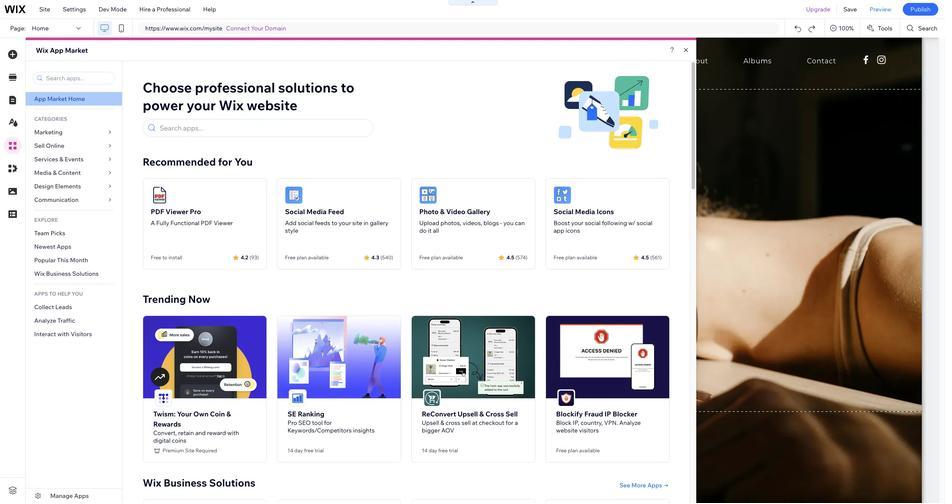 Task type: describe. For each thing, give the bounding box(es) containing it.
and
[[195, 429, 206, 437]]

app market home
[[34, 95, 85, 103]]

see
[[620, 482, 631, 489]]

upload
[[420, 219, 440, 227]]

(574)
[[516, 254, 528, 261]]

choose professional solutions to power your wix website
[[143, 79, 355, 114]]

available for add
[[308, 254, 329, 261]]

available for gallery
[[443, 254, 463, 261]]

you
[[235, 156, 253, 168]]

reconvert upsell & cross sell poster image
[[412, 316, 535, 398]]

traffic
[[58, 317, 75, 325]]

coins
[[172, 437, 186, 444]]

0 horizontal spatial solutions
[[72, 270, 99, 278]]

with inside twism: your own coin & rewards convert, retain and reward with digital coins
[[227, 429, 239, 437]]

apps for newest apps
[[57, 243, 71, 251]]

1 horizontal spatial search apps... field
[[157, 120, 369, 136]]

preview button
[[864, 0, 898, 19]]

communication
[[34, 196, 80, 204]]

solutions
[[278, 79, 338, 96]]

3 social from the left
[[637, 219, 653, 227]]

0 horizontal spatial home
[[32, 25, 49, 32]]

style
[[285, 227, 298, 235]]

free plan available down visitors
[[557, 447, 600, 454]]

0 horizontal spatial for
[[218, 156, 232, 168]]

pro for se ranking
[[288, 419, 297, 427]]

se ranking poster image
[[278, 316, 401, 398]]

premium site required
[[163, 447, 217, 454]]

a
[[151, 219, 155, 227]]

explore
[[34, 217, 58, 223]]

tools button
[[861, 19, 901, 38]]

media & content link
[[26, 166, 122, 180]]

design elements
[[34, 183, 81, 190]]

apps
[[34, 291, 48, 297]]

marketing
[[34, 128, 63, 136]]

(540)
[[381, 254, 393, 261]]

1 horizontal spatial solutions
[[209, 477, 256, 489]]

website inside blockify fraud ip blocker block ip, country, vpn. analyze website visitors
[[557, 427, 578, 434]]

hire a professional
[[139, 5, 191, 13]]

media for social media icons
[[575, 207, 596, 216]]

rewards
[[153, 420, 181, 428]]

analyze inside blockify fraud ip blocker block ip, country, vpn. analyze website visitors
[[620, 419, 641, 427]]

manage
[[50, 492, 73, 500]]

app
[[554, 227, 565, 235]]

help
[[57, 291, 71, 297]]

tools
[[879, 25, 893, 32]]

free plan available for add
[[285, 254, 329, 261]]

preview
[[870, 5, 892, 13]]

free to install
[[151, 254, 182, 261]]

leads
[[55, 303, 72, 311]]

newest
[[34, 243, 55, 251]]

plan down 'ip,'
[[568, 447, 578, 454]]

services
[[34, 156, 58, 163]]

categories
[[34, 116, 67, 122]]

0 vertical spatial analyze
[[34, 317, 56, 325]]

elements
[[55, 183, 81, 190]]

cross
[[486, 410, 504, 418]]

blockify
[[557, 410, 583, 418]]

popular this month link
[[26, 254, 122, 267]]

recommended
[[143, 156, 216, 168]]

ip,
[[573, 419, 580, 427]]

free plan available for gallery
[[420, 254, 463, 261]]

you
[[72, 291, 83, 297]]

country,
[[581, 419, 603, 427]]

visitors
[[579, 427, 599, 434]]

se
[[288, 410, 296, 418]]

mode
[[111, 5, 127, 13]]

0 horizontal spatial sell
[[34, 142, 45, 150]]

blocker
[[613, 410, 638, 418]]

social media feed add social feeds to your site in gallery style
[[285, 207, 389, 235]]

hire
[[139, 5, 151, 13]]

services & events
[[34, 156, 84, 163]]

1 horizontal spatial viewer
[[214, 219, 233, 227]]

twism: your own coin & rewards poster image
[[143, 316, 267, 398]]

see more apps button
[[620, 482, 670, 489]]

4.5 (574)
[[507, 254, 528, 261]]

picks
[[51, 229, 65, 237]]

media for social media feed
[[307, 207, 327, 216]]

your inside social media icons boost your social following w/ social app icons
[[572, 219, 584, 227]]

1 vertical spatial app
[[34, 95, 46, 103]]

0 horizontal spatial site
[[39, 5, 50, 13]]

it
[[428, 227, 432, 235]]

twism: your own coin & rewards icon image
[[156, 390, 172, 406]]

communication link
[[26, 193, 122, 207]]

interact with visitors
[[34, 330, 92, 338]]

gallery
[[370, 219, 389, 227]]

4.5 for social media icons
[[642, 254, 649, 261]]

(561)
[[651, 254, 662, 261]]

1 vertical spatial site
[[185, 447, 195, 454]]

all
[[433, 227, 439, 235]]

digital
[[153, 437, 171, 444]]

plan for add
[[297, 254, 307, 261]]

can
[[515, 219, 525, 227]]

0 vertical spatial your
[[251, 25, 264, 32]]

boost
[[554, 219, 570, 227]]

popular this month
[[34, 257, 88, 264]]

& inside twism: your own coin & rewards convert, retain and reward with digital coins
[[227, 410, 231, 418]]

14 day free trial for reconvert
[[422, 447, 458, 454]]

photo & video gallery upload photos, videos, blogs - you can do it all
[[420, 207, 525, 235]]

photo
[[420, 207, 439, 216]]

2 social from the left
[[585, 219, 601, 227]]

insights
[[353, 427, 375, 434]]

1 vertical spatial pdf
[[201, 219, 213, 227]]

app market home link
[[26, 92, 122, 106]]

free down block
[[557, 447, 567, 454]]

4.3 (540)
[[372, 254, 393, 261]]

14 for se
[[288, 447, 293, 454]]

ranking
[[298, 410, 325, 418]]

collect
[[34, 303, 54, 311]]

install
[[169, 254, 182, 261]]

fully
[[156, 219, 169, 227]]

0 horizontal spatial viewer
[[166, 207, 188, 216]]

business inside wix business solutions link
[[46, 270, 71, 278]]

reward
[[207, 429, 226, 437]]

videos,
[[463, 219, 483, 227]]

see more apps
[[620, 482, 663, 489]]

twism:
[[153, 410, 176, 418]]

1 vertical spatial wix business solutions
[[143, 477, 256, 489]]

month
[[70, 257, 88, 264]]

coin
[[210, 410, 225, 418]]

ip
[[605, 410, 612, 418]]

trial for upsell
[[449, 447, 458, 454]]

w/
[[629, 219, 636, 227]]

your inside choose professional solutions to power your wix website
[[187, 97, 216, 114]]

site
[[353, 219, 362, 227]]

available for boost
[[577, 254, 598, 261]]

2 horizontal spatial apps
[[648, 482, 663, 489]]

pdf viewer pro logo image
[[151, 186, 169, 204]]

now
[[188, 293, 210, 306]]

add
[[285, 219, 297, 227]]

plan for gallery
[[431, 254, 442, 261]]

blockify fraud ip blocker block ip, country, vpn. analyze website visitors
[[557, 410, 641, 434]]

& left events
[[59, 156, 63, 163]]

plan for boost
[[566, 254, 576, 261]]

visitors
[[71, 330, 92, 338]]

domain
[[265, 25, 286, 32]]

0 horizontal spatial pdf
[[151, 207, 164, 216]]



Task type: locate. For each thing, give the bounding box(es) containing it.
to inside social media feed add social feeds to your site in gallery style
[[332, 219, 338, 227]]

blogs
[[484, 219, 499, 227]]

se ranking icon image
[[290, 390, 306, 406]]

2 horizontal spatial social
[[637, 219, 653, 227]]

a inside the reconvert upsell & cross sell upsell & cross sell at checkout for a bigger aov
[[515, 419, 518, 427]]

pro for pdf viewer pro
[[190, 207, 201, 216]]

your
[[187, 97, 216, 114], [339, 219, 351, 227], [572, 219, 584, 227]]

free for boost
[[554, 254, 565, 261]]

wix business solutions inside wix business solutions link
[[34, 270, 99, 278]]

plan down all
[[431, 254, 442, 261]]

media up 'design'
[[34, 169, 52, 177]]

1 horizontal spatial media
[[307, 207, 327, 216]]

social media icons logo image
[[554, 186, 572, 204]]

apps right more
[[648, 482, 663, 489]]

with down traffic
[[57, 330, 69, 338]]

to down feed
[[332, 219, 338, 227]]

social right w/
[[637, 219, 653, 227]]

wix app market
[[36, 46, 88, 55]]

0 vertical spatial to
[[341, 79, 355, 96]]

& left 'video'
[[440, 207, 445, 216]]

analyze traffic link
[[26, 314, 122, 328]]

1 horizontal spatial free
[[439, 447, 448, 454]]

home up marketing link
[[68, 95, 85, 103]]

1 vertical spatial a
[[515, 419, 518, 427]]

social inside social media feed add social feeds to your site in gallery style
[[285, 207, 305, 216]]

social media feed logo image
[[285, 186, 303, 204]]

at
[[472, 419, 478, 427]]

blockify fraud ip blocker icon image
[[559, 390, 575, 406]]

business down popular this month
[[46, 270, 71, 278]]

0 vertical spatial a
[[152, 5, 155, 13]]

1 horizontal spatial apps
[[74, 492, 89, 500]]

1 vertical spatial sell
[[506, 410, 518, 418]]

1 horizontal spatial your
[[251, 25, 264, 32]]

1 vertical spatial apps
[[648, 482, 663, 489]]

0 horizontal spatial app
[[34, 95, 46, 103]]

0 vertical spatial pro
[[190, 207, 201, 216]]

required
[[196, 447, 217, 454]]

reconvert upsell & cross sell upsell & cross sell at checkout for a bigger aov
[[422, 410, 518, 434]]

trial down keywords/competitors
[[315, 447, 324, 454]]

1 horizontal spatial 14 day free trial
[[422, 447, 458, 454]]

manage apps button
[[26, 489, 122, 503]]

apps
[[57, 243, 71, 251], [648, 482, 663, 489], [74, 492, 89, 500]]

2 free from the left
[[439, 447, 448, 454]]

wix inside choose professional solutions to power your wix website
[[219, 97, 244, 114]]

4.5 left (561) on the right
[[642, 254, 649, 261]]

dev mode
[[99, 5, 127, 13]]

free down style on the top left of page
[[285, 254, 296, 261]]

home
[[32, 25, 49, 32], [68, 95, 85, 103]]

1 horizontal spatial 4.5
[[642, 254, 649, 261]]

2 vertical spatial apps
[[74, 492, 89, 500]]

1 horizontal spatial sell
[[506, 410, 518, 418]]

0 vertical spatial upsell
[[458, 410, 478, 418]]

0 vertical spatial apps
[[57, 243, 71, 251]]

1 horizontal spatial pro
[[288, 419, 297, 427]]

0 vertical spatial wix business solutions
[[34, 270, 99, 278]]

viewer up functional
[[166, 207, 188, 216]]

interact with visitors link
[[26, 328, 122, 341]]

business
[[46, 270, 71, 278], [164, 477, 207, 489]]

aov
[[442, 427, 454, 434]]

analyze down blocker
[[620, 419, 641, 427]]

& inside photo & video gallery upload photos, videos, blogs - you can do it all
[[440, 207, 445, 216]]

pro inside se ranking pro seo tool for keywords/competitors insights
[[288, 419, 297, 427]]

0 horizontal spatial upsell
[[422, 419, 439, 427]]

retain
[[178, 429, 194, 437]]

following
[[602, 219, 628, 227]]

2 4.5 from the left
[[642, 254, 649, 261]]

0 horizontal spatial social
[[285, 207, 305, 216]]

1 horizontal spatial a
[[515, 419, 518, 427]]

14
[[288, 447, 293, 454], [422, 447, 428, 454]]

media up 'feeds'
[[307, 207, 327, 216]]

to
[[49, 291, 56, 297]]

for right tool
[[324, 419, 332, 427]]

14 day free trial for se
[[288, 447, 324, 454]]

0 vertical spatial with
[[57, 330, 69, 338]]

market
[[65, 46, 88, 55], [47, 95, 67, 103]]

0 horizontal spatial trial
[[315, 447, 324, 454]]

your left own
[[177, 410, 192, 418]]

2 horizontal spatial for
[[506, 419, 514, 427]]

pro up functional
[[190, 207, 201, 216]]

1 horizontal spatial for
[[324, 419, 332, 427]]

sell
[[34, 142, 45, 150], [506, 410, 518, 418]]

0 vertical spatial business
[[46, 270, 71, 278]]

your right power
[[187, 97, 216, 114]]

gallery
[[467, 207, 491, 216]]

1 vertical spatial upsell
[[422, 419, 439, 427]]

dev
[[99, 5, 109, 13]]

0 horizontal spatial 14
[[288, 447, 293, 454]]

site down 'coins'
[[185, 447, 195, 454]]

with right reward
[[227, 429, 239, 437]]

2 horizontal spatial your
[[572, 219, 584, 227]]

with
[[57, 330, 69, 338], [227, 429, 239, 437]]

plan
[[297, 254, 307, 261], [431, 254, 442, 261], [566, 254, 576, 261], [568, 447, 578, 454]]

media inside media & content "link"
[[34, 169, 52, 177]]

solutions down required
[[209, 477, 256, 489]]

vpn.
[[605, 419, 618, 427]]

1 social from the left
[[298, 219, 314, 227]]

14 for reconvert
[[422, 447, 428, 454]]

free plan available for boost
[[554, 254, 598, 261]]

1 horizontal spatial to
[[332, 219, 338, 227]]

& left "cross"
[[480, 410, 484, 418]]

0 horizontal spatial 4.5
[[507, 254, 515, 261]]

100%
[[839, 25, 854, 32]]

your left "site"
[[339, 219, 351, 227]]

1 4.5 from the left
[[507, 254, 515, 261]]

2 horizontal spatial media
[[575, 207, 596, 216]]

1 vertical spatial viewer
[[214, 219, 233, 227]]

1 horizontal spatial social
[[585, 219, 601, 227]]

1 horizontal spatial 14
[[422, 447, 428, 454]]

social for social media feed
[[285, 207, 305, 216]]

solutions down 'month'
[[72, 270, 99, 278]]

1 trial from the left
[[315, 447, 324, 454]]

tool
[[312, 419, 323, 427]]

apps up 'this' at the bottom left of the page
[[57, 243, 71, 251]]

2 14 day free trial from the left
[[422, 447, 458, 454]]

1 horizontal spatial day
[[429, 447, 438, 454]]

day down bigger
[[429, 447, 438, 454]]

day for reconvert
[[429, 447, 438, 454]]

app
[[50, 46, 64, 55], [34, 95, 46, 103]]

social up 'add'
[[285, 207, 305, 216]]

keywords/competitors
[[288, 427, 352, 434]]

website down blockify
[[557, 427, 578, 434]]

0 horizontal spatial to
[[163, 254, 167, 261]]

pdf viewer pro a fully functional pdf viewer
[[151, 207, 233, 227]]

to inside choose professional solutions to power your wix website
[[341, 79, 355, 96]]

1 vertical spatial your
[[177, 410, 192, 418]]

1 horizontal spatial website
[[557, 427, 578, 434]]

100% button
[[826, 19, 860, 38]]

1 horizontal spatial business
[[164, 477, 207, 489]]

feeds
[[315, 219, 331, 227]]

social down icons
[[585, 219, 601, 227]]

website inside choose professional solutions to power your wix website
[[247, 97, 298, 114]]

1 horizontal spatial site
[[185, 447, 195, 454]]

connect
[[226, 25, 250, 32]]

your left 'domain'
[[251, 25, 264, 32]]

video
[[447, 207, 466, 216]]

0 horizontal spatial a
[[152, 5, 155, 13]]

seo
[[299, 419, 311, 427]]

1 vertical spatial with
[[227, 429, 239, 437]]

0 vertical spatial search apps... field
[[44, 72, 112, 84]]

to right solutions
[[341, 79, 355, 96]]

icons
[[597, 207, 614, 216]]

reconvert upsell & cross sell icon image
[[424, 390, 440, 406]]

wix business solutions down 'this' at the bottom left of the page
[[34, 270, 99, 278]]

your inside twism: your own coin & rewards convert, retain and reward with digital coins
[[177, 410, 192, 418]]

1 horizontal spatial trial
[[449, 447, 458, 454]]

services & events link
[[26, 153, 122, 166]]

team picks link
[[26, 227, 122, 240]]

1 14 day free trial from the left
[[288, 447, 324, 454]]

analyze traffic
[[34, 317, 75, 325]]

help
[[203, 5, 216, 13]]

a right "checkout"
[[515, 419, 518, 427]]

1 vertical spatial market
[[47, 95, 67, 103]]

free
[[151, 254, 161, 261], [285, 254, 296, 261], [420, 254, 430, 261], [554, 254, 565, 261], [557, 447, 567, 454]]

free for reconvert
[[439, 447, 448, 454]]

social for social media icons
[[554, 207, 574, 216]]

1 vertical spatial search apps... field
[[157, 120, 369, 136]]

analyze up interact
[[34, 317, 56, 325]]

trending now
[[143, 293, 210, 306]]

1 horizontal spatial upsell
[[458, 410, 478, 418]]

design elements link
[[26, 180, 122, 193]]

free plan available down all
[[420, 254, 463, 261]]

1 free from the left
[[304, 447, 314, 454]]

search apps... field up app market home link
[[44, 72, 112, 84]]

free for add
[[285, 254, 296, 261]]

& up design elements
[[53, 169, 57, 177]]

checkout
[[479, 419, 505, 427]]

viewer
[[166, 207, 188, 216], [214, 219, 233, 227]]

popular
[[34, 257, 56, 264]]

free left "install"
[[151, 254, 161, 261]]

0 horizontal spatial with
[[57, 330, 69, 338]]

blockify fraud ip blocker poster image
[[546, 316, 670, 398]]

pdf
[[151, 207, 164, 216], [201, 219, 213, 227]]

to left "install"
[[163, 254, 167, 261]]

4.5 (561)
[[642, 254, 662, 261]]

1 vertical spatial analyze
[[620, 419, 641, 427]]

market up categories on the top left of the page
[[47, 95, 67, 103]]

& right coin
[[227, 410, 231, 418]]

0 horizontal spatial free
[[304, 447, 314, 454]]

free plan available down style on the top left of page
[[285, 254, 329, 261]]

0 vertical spatial sell
[[34, 142, 45, 150]]

upsell
[[458, 410, 478, 418], [422, 419, 439, 427]]

& inside "link"
[[53, 169, 57, 177]]

a right "hire"
[[152, 5, 155, 13]]

free for gallery
[[420, 254, 430, 261]]

save button
[[838, 0, 864, 19]]

1 social from the left
[[285, 207, 305, 216]]

sell inside the reconvert upsell & cross sell upsell & cross sell at checkout for a bigger aov
[[506, 410, 518, 418]]

sell right "cross"
[[506, 410, 518, 418]]

1 horizontal spatial with
[[227, 429, 239, 437]]

4.5 for photo & video gallery
[[507, 254, 515, 261]]

media left icons
[[575, 207, 596, 216]]

social media icons boost your social following w/ social app icons
[[554, 207, 653, 235]]

collect leads
[[34, 303, 72, 311]]

apps to help you
[[34, 291, 83, 297]]

0 horizontal spatial search apps... field
[[44, 72, 112, 84]]

1 day from the left
[[295, 447, 303, 454]]

marketing link
[[26, 126, 122, 139]]

trial down aov
[[449, 447, 458, 454]]

professional
[[195, 79, 275, 96]]

photo & video gallery logo image
[[420, 186, 437, 204]]

0 vertical spatial pdf
[[151, 207, 164, 216]]

1 horizontal spatial wix business solutions
[[143, 477, 256, 489]]

apps right the manage
[[74, 492, 89, 500]]

pdf up a
[[151, 207, 164, 216]]

for right "checkout"
[[506, 419, 514, 427]]

0 horizontal spatial pro
[[190, 207, 201, 216]]

free down keywords/competitors
[[304, 447, 314, 454]]

1 horizontal spatial your
[[339, 219, 351, 227]]

available down 'feeds'
[[308, 254, 329, 261]]

for inside the reconvert upsell & cross sell upsell & cross sell at checkout for a bigger aov
[[506, 419, 514, 427]]

market down settings
[[65, 46, 88, 55]]

apps inside button
[[74, 492, 89, 500]]

https://www.wix.com/mysite
[[145, 25, 223, 32]]

search button
[[901, 19, 946, 38]]

0 horizontal spatial media
[[34, 169, 52, 177]]

your right boost
[[572, 219, 584, 227]]

https://www.wix.com/mysite connect your domain
[[145, 25, 286, 32]]

media inside social media feed add social feeds to your site in gallery style
[[307, 207, 327, 216]]

0 vertical spatial market
[[65, 46, 88, 55]]

1 vertical spatial business
[[164, 477, 207, 489]]

choose
[[143, 79, 192, 96]]

0 horizontal spatial wix business solutions
[[34, 270, 99, 278]]

1 14 from the left
[[288, 447, 293, 454]]

wix business solutions down required
[[143, 477, 256, 489]]

social inside social media icons boost your social following w/ social app icons
[[554, 207, 574, 216]]

events
[[65, 156, 84, 163]]

14 day free trial down aov
[[422, 447, 458, 454]]

plan down style on the top left of page
[[297, 254, 307, 261]]

-
[[501, 219, 503, 227]]

1 horizontal spatial home
[[68, 95, 85, 103]]

site left settings
[[39, 5, 50, 13]]

for left you
[[218, 156, 232, 168]]

14 day free trial down keywords/competitors
[[288, 447, 324, 454]]

0 horizontal spatial your
[[187, 97, 216, 114]]

2 trial from the left
[[449, 447, 458, 454]]

search apps... field down choose professional solutions to power your wix website
[[157, 120, 369, 136]]

for inside se ranking pro seo tool for keywords/competitors insights
[[324, 419, 332, 427]]

4.5 left (574)
[[507, 254, 515, 261]]

trial for ranking
[[315, 447, 324, 454]]

interact
[[34, 330, 56, 338]]

day for se
[[295, 447, 303, 454]]

&
[[59, 156, 63, 163], [53, 169, 57, 177], [440, 207, 445, 216], [227, 410, 231, 418], [480, 410, 484, 418], [441, 419, 445, 427]]

your inside social media feed add social feeds to your site in gallery style
[[339, 219, 351, 227]]

1 vertical spatial solutions
[[209, 477, 256, 489]]

se ranking pro seo tool for keywords/competitors insights
[[288, 410, 375, 434]]

free plan available down icons at the top right
[[554, 254, 598, 261]]

media inside social media icons boost your social following w/ social app icons
[[575, 207, 596, 216]]

bigger
[[422, 427, 440, 434]]

2 day from the left
[[429, 447, 438, 454]]

0 vertical spatial site
[[39, 5, 50, 13]]

2 social from the left
[[554, 207, 574, 216]]

pdf right functional
[[201, 219, 213, 227]]

you
[[504, 219, 514, 227]]

1 horizontal spatial app
[[50, 46, 64, 55]]

upsell down reconvert
[[422, 419, 439, 427]]

1 horizontal spatial pdf
[[201, 219, 213, 227]]

functional
[[171, 219, 200, 227]]

1 vertical spatial home
[[68, 95, 85, 103]]

& down reconvert
[[441, 419, 445, 427]]

free down app
[[554, 254, 565, 261]]

0 vertical spatial solutions
[[72, 270, 99, 278]]

available down icons at the top right
[[577, 254, 598, 261]]

publish
[[911, 5, 931, 13]]

0 horizontal spatial 14 day free trial
[[288, 447, 324, 454]]

available down visitors
[[580, 447, 600, 454]]

pro down se
[[288, 419, 297, 427]]

0 vertical spatial website
[[247, 97, 298, 114]]

upsell up the sell
[[458, 410, 478, 418]]

viewer right functional
[[214, 219, 233, 227]]

website down solutions
[[247, 97, 298, 114]]

day down seo
[[295, 447, 303, 454]]

day
[[295, 447, 303, 454], [429, 447, 438, 454]]

1 vertical spatial to
[[332, 219, 338, 227]]

free for a
[[151, 254, 161, 261]]

apps for manage apps
[[74, 492, 89, 500]]

0 horizontal spatial apps
[[57, 243, 71, 251]]

2 horizontal spatial to
[[341, 79, 355, 96]]

2 vertical spatial to
[[163, 254, 167, 261]]

14 down bigger
[[422, 447, 428, 454]]

manage apps
[[50, 492, 89, 500]]

social inside social media feed add social feeds to your site in gallery style
[[298, 219, 314, 227]]

free
[[304, 447, 314, 454], [439, 447, 448, 454]]

business down premium site required
[[164, 477, 207, 489]]

social right 'add'
[[298, 219, 314, 227]]

0 vertical spatial app
[[50, 46, 64, 55]]

1 vertical spatial website
[[557, 427, 578, 434]]

Search apps... field
[[44, 72, 112, 84], [157, 120, 369, 136]]

0 vertical spatial home
[[32, 25, 49, 32]]

feed
[[328, 207, 344, 216]]

save
[[844, 5, 858, 13]]

home up wix app market
[[32, 25, 49, 32]]

to
[[341, 79, 355, 96], [332, 219, 338, 227], [163, 254, 167, 261]]

2 14 from the left
[[422, 447, 428, 454]]

free for se
[[304, 447, 314, 454]]

free down aov
[[439, 447, 448, 454]]

plan down icons at the top right
[[566, 254, 576, 261]]

pro inside pdf viewer pro a fully functional pdf viewer
[[190, 207, 201, 216]]

available down photos,
[[443, 254, 463, 261]]

social up boost
[[554, 207, 574, 216]]

free down do
[[420, 254, 430, 261]]

0 horizontal spatial your
[[177, 410, 192, 418]]

sell up services
[[34, 142, 45, 150]]

content
[[58, 169, 81, 177]]

14 down keywords/competitors
[[288, 447, 293, 454]]

1 horizontal spatial analyze
[[620, 419, 641, 427]]

publish button
[[903, 3, 939, 16]]

1 horizontal spatial social
[[554, 207, 574, 216]]

1 vertical spatial pro
[[288, 419, 297, 427]]

0 horizontal spatial day
[[295, 447, 303, 454]]

0 horizontal spatial website
[[247, 97, 298, 114]]



Task type: vqa. For each thing, say whether or not it's contained in the screenshot.
Traffic
yes



